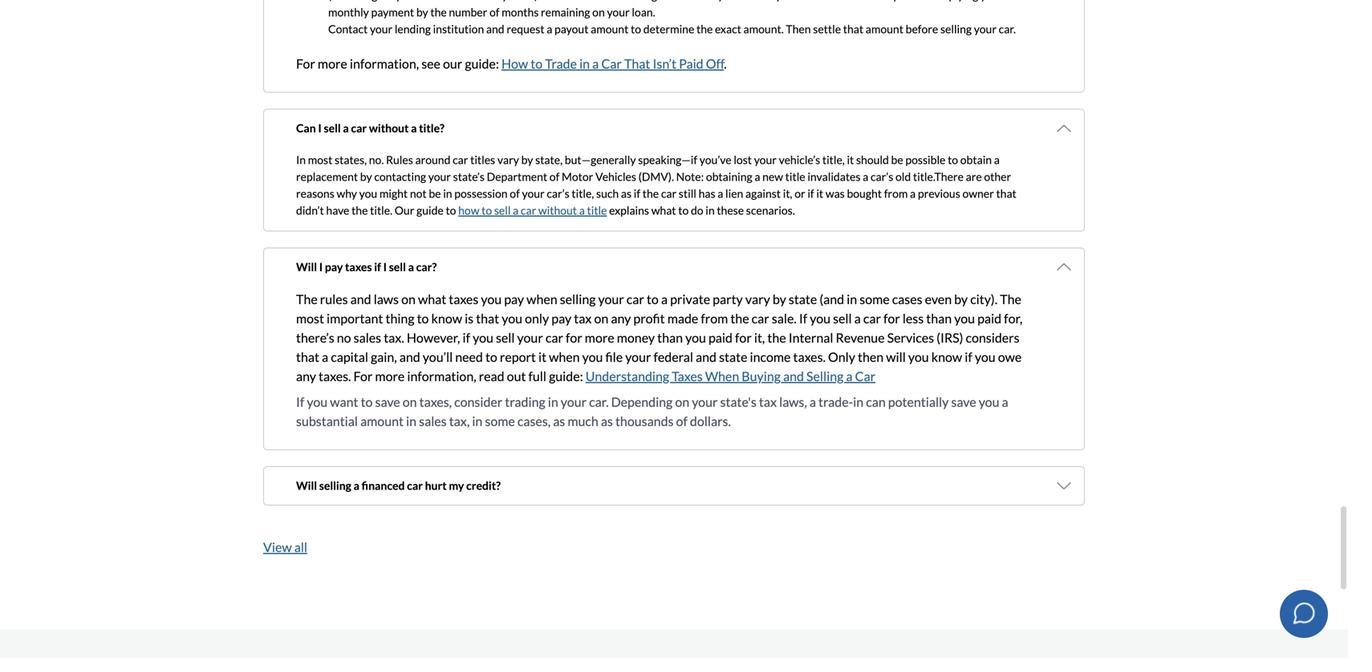 Task type: locate. For each thing, give the bounding box(es) containing it.
title inside in most states, no. rules around car titles vary by state, but—generally speaking—if you've lost your vehicle's title, it should be possible to obtain a replacement by contacting your state's department of motor vehicles (dmv). note: obtaining a new title invalidates a car's old title.there are other reasons why you might not be in possession of your car's title, such as if the car still has a lien against it, or if it was bought from a previous owner that didn't have the title. our guide to
[[786, 170, 806, 183]]

by down 'no.'
[[360, 170, 372, 183]]

0 vertical spatial from
[[884, 186, 908, 200]]

information,
[[350, 56, 419, 71], [407, 368, 476, 384]]

sell up the shouldn't
[[616, 549, 635, 565]]

selling
[[807, 368, 844, 384]]

car down only
[[855, 368, 876, 384]]

repossession
[[956, 613, 1029, 629]]

or down vehicle's
[[795, 186, 806, 200]]

1 vertical spatial information,
[[407, 368, 476, 384]]

view all link
[[263, 539, 307, 555]]

0 horizontal spatial you'll
[[423, 349, 453, 365]]

taxes. down internal
[[793, 349, 826, 365]]

0 horizontal spatial are
[[712, 568, 731, 584]]

1 vertical spatial then
[[919, 549, 945, 565]]

might inside if you're worried that selling a financed car might hurt your credit, the important point to consider is whether you can settle your debt as agreed with the lender. contact your lender and ask for your payoff balance, which is a figure based on the remainder of the loan payments plus accompanying interest and fees. if you can sell your car and settle the payoff loan with the lender, then it won't hurt your credit. if you sell your car but still can't meet the payoff balance, there are other options open to you, such as refinancing the remaining balance to make payments smaller. doing this shouldn't hurt your credit because you'll still be paying the loan back in full.
[[535, 510, 568, 526]]

scenarios.
[[746, 203, 795, 217]]

credit.
[[325, 568, 360, 584]]

1 vertical spatial what
[[418, 291, 446, 307]]

1 vertical spatial sales
[[419, 413, 447, 429]]

guide
[[417, 203, 444, 217]]

1 vertical spatial see
[[843, 632, 862, 648]]

car left but
[[447, 568, 464, 584]]

0 horizontal spatial then
[[858, 349, 884, 365]]

information, up taxes,
[[407, 368, 476, 384]]

taxes up however,
[[449, 291, 479, 307]]

settle right then
[[813, 22, 841, 36]]

has
[[699, 186, 716, 200]]

will for the
[[296, 260, 317, 274]]

1 horizontal spatial know
[[932, 349, 963, 365]]

other inside in most states, no. rules around car titles vary by state, but—generally speaking—if you've lost your vehicle's title, it should be possible to obtain a replacement by contacting your state's department of motor vehicles (dmv). note: obtaining a new title invalidates a car's old title.there are other reasons why you might not be in possession of your car's title, such as if the car still has a lien against it, or if it was bought from a previous owner that didn't have the title. our guide to
[[984, 170, 1011, 183]]

2 will from the top
[[296, 479, 317, 493]]

include
[[545, 613, 586, 629]]

2 vertical spatial might
[[940, 632, 972, 648]]

on
[[401, 291, 416, 307], [594, 311, 609, 326], [403, 394, 417, 410], [675, 394, 690, 410], [862, 530, 876, 545]]

see
[[422, 56, 441, 71], [843, 632, 862, 648]]

a
[[547, 22, 553, 36], [592, 56, 599, 71], [343, 121, 349, 135], [411, 121, 417, 135], [994, 153, 1000, 166], [755, 170, 760, 183], [863, 170, 869, 183], [718, 186, 723, 200], [910, 186, 916, 200], [513, 203, 519, 217], [579, 203, 585, 217], [408, 260, 414, 274], [661, 291, 668, 307], [855, 311, 861, 326], [322, 349, 328, 365], [846, 368, 853, 384], [810, 394, 816, 410], [1002, 394, 1009, 410], [354, 479, 360, 493], [456, 510, 462, 526], [782, 530, 789, 545], [628, 613, 634, 629]]

invalidates
[[808, 170, 861, 183]]

settle
[[813, 22, 841, 36], [947, 510, 979, 526], [710, 549, 741, 565]]

the down the which
[[744, 549, 763, 565]]

that down the there's
[[296, 349, 319, 365]]

you're up agreed
[[307, 510, 342, 526]]

2 vertical spatial more
[[375, 368, 405, 384]]

some down trading
[[485, 413, 515, 429]]

do
[[691, 203, 704, 217]]

in right do
[[706, 203, 715, 217]]

1 vertical spatial tax
[[759, 394, 777, 410]]

ask
[[579, 530, 598, 545]]

information, down lending on the top of page
[[350, 56, 419, 71]]

what
[[652, 203, 676, 217], [418, 291, 446, 307], [864, 632, 892, 648]]

credit left because
[[719, 587, 752, 603]]

then
[[786, 22, 811, 36]]

view
[[263, 539, 292, 555]]

see down "surrender"
[[843, 632, 862, 648]]

hurt
[[425, 479, 447, 493], [570, 510, 594, 526], [991, 549, 1016, 565], [664, 587, 689, 603]]

if up need
[[463, 330, 470, 346]]

for inside if you're worried that selling a financed car might hurt your credit, the important point to consider is whether you can settle your debt as agreed with the lender. contact your lender and ask for your payoff balance, which is a figure based on the remainder of the loan payments plus accompanying interest and fees. if you can sell your car and settle the payoff loan with the lender, then it won't hurt your credit. if you sell your car but still can't meet the payoff balance, there are other options open to you, such as refinancing the remaining balance to make payments smaller. doing this shouldn't hurt your credit because you'll still be paying the loan back in full.
[[601, 530, 617, 545]]

reasons
[[296, 186, 335, 200]]

0 vertical spatial it,
[[783, 186, 793, 200]]

that right then
[[843, 22, 864, 36]]

0 vertical spatial for
[[296, 56, 315, 71]]

0 vertical spatial without
[[369, 121, 409, 135]]

of up 'available'
[[296, 632, 308, 648]]

on up thing
[[401, 291, 416, 307]]

2 vertical spatial balance,
[[700, 613, 746, 629]]

old
[[896, 170, 911, 183]]

for
[[296, 56, 315, 71], [354, 368, 373, 384]]

balance, up speak
[[700, 613, 746, 629]]

that inside in most states, no. rules around car titles vary by state, but—generally speaking—if you've lost your vehicle's title, it should be possible to obtain a replacement by contacting your state's department of motor vehicles (dmv). note: obtaining a new title invalidates a car's old title.there are other reasons why you might not be in possession of your car's title, such as if the car still has a lien against it, or if it was bought from a previous owner that didn't have the title. our guide to
[[996, 186, 1017, 200]]

you'll inside the rules and laws on what taxes you pay when selling your car to a private party vary by state (and in some cases even by city). the most important thing to know is that you only pay tax on any profit made from the car sale. if you sell a car for less than you paid for, there's no sales tax. however, if you sell your car for more money than you paid for it, the internal revenue services (irs) considers that a capital gain, and you'll need to report it when you file your federal and state income taxes. only then will you know if you owe any taxes. for more information, read out full guide:
[[423, 349, 453, 365]]

0 horizontal spatial or
[[795, 186, 806, 200]]

dollars.
[[690, 413, 731, 429]]

0 vertical spatial car's
[[871, 170, 894, 183]]

replacement
[[296, 170, 358, 183]]

can
[[866, 394, 886, 410], [925, 510, 945, 526], [594, 549, 614, 565]]

car inside "alternative routes that will harm your credit include paying a settlement balance, voluntary surrender of the vehicle or repossession of the vehicle. if you're struggling to pay back your car loan, it's important to speak to the lender to see what options might be available to you."
[[577, 632, 595, 648]]

party
[[713, 291, 743, 307]]

that up need
[[476, 311, 499, 326]]

of inside if you're worried that selling a financed car might hurt your credit, the important point to consider is whether you can settle your debt as agreed with the lender. contact your lender and ask for your payoff balance, which is a figure based on the remainder of the loan payments plus accompanying interest and fees. if you can sell your car and settle the payoff loan with the lender, then it won't hurt your credit. if you sell your car but still can't meet the payoff balance, there are other options open to you, such as refinancing the remaining balance to make payments smaller. doing this shouldn't hurt your credit because you'll still be paying the loan back in full.
[[961, 530, 972, 545]]

or inside in most states, no. rules around car titles vary by state, but—generally speaking—if you've lost your vehicle's title, it should be possible to obtain a replacement by contacting your state's department of motor vehicles (dmv). note: obtaining a new title invalidates a car's old title.there are other reasons why you might not be in possession of your car's title, such as if the car still has a lien against it, or if it was bought from a previous owner that didn't have the title. our guide to
[[795, 186, 806, 200]]

available
[[296, 652, 346, 658]]

by
[[521, 153, 533, 166], [360, 170, 372, 183], [773, 291, 786, 307], [955, 291, 968, 307]]

0 vertical spatial consider
[[454, 394, 503, 410]]

for down capital
[[354, 368, 373, 384]]

other up because
[[733, 568, 764, 584]]

1 vertical spatial will
[[427, 613, 447, 629]]

less
[[903, 311, 924, 326]]

0 vertical spatial you're
[[307, 510, 342, 526]]

vehicle's
[[779, 153, 820, 166]]

city).
[[971, 291, 998, 307]]

1 horizontal spatial the
[[1000, 291, 1022, 307]]

0 vertical spatial taxes.
[[793, 349, 826, 365]]

1 horizontal spatial taxes
[[449, 291, 479, 307]]

selling
[[941, 22, 972, 36], [560, 291, 596, 307], [319, 479, 352, 493], [417, 510, 453, 526]]

pay up the 'rules'
[[325, 260, 343, 274]]

amount inside if you want to save on taxes, consider trading in your car. depending on your state's tax laws, a trade-in can potentially save you a substantial amount in sales tax, in some cases, as much as thousands of dollars.
[[360, 413, 404, 429]]

made
[[668, 311, 699, 326]]

0 horizontal spatial the
[[296, 291, 318, 307]]

and left laws at the left top
[[350, 291, 371, 307]]

back inside "alternative routes that will harm your credit include paying a settlement balance, voluntary surrender of the vehicle or repossession of the vehicle. if you're struggling to pay back your car loan, it's important to speak to the lender to see what options might be available to you."
[[520, 632, 546, 648]]

1 horizontal spatial financed
[[465, 510, 513, 526]]

0 horizontal spatial contact
[[328, 22, 368, 36]]

might inside "alternative routes that will harm your credit include paying a settlement balance, voluntary surrender of the vehicle or repossession of the vehicle. if you're struggling to pay back your car loan, it's important to speak to the lender to see what options might be available to you."
[[940, 632, 972, 648]]

2 vertical spatial loan
[[935, 587, 960, 603]]

if inside if you want to save on taxes, consider trading in your car. depending on your state's tax laws, a trade-in can potentially save you a substantial amount in sales tax, in some cases, as much as thousands of dollars.
[[296, 394, 304, 410]]

more up can i sell a car without a title?
[[318, 56, 347, 71]]

important up no
[[327, 311, 383, 326]]

0 vertical spatial you'll
[[423, 349, 453, 365]]

1 vertical spatial are
[[712, 568, 731, 584]]

was
[[826, 186, 845, 200]]

a inside "alternative routes that will harm your credit include paying a settlement balance, voluntary surrender of the vehicle or repossession of the vehicle. if you're struggling to pay back your car loan, it's important to speak to the lender to see what options might be available to you."
[[628, 613, 634, 629]]

you're inside if you're worried that selling a financed car might hurt your credit, the important point to consider is whether you can settle your debt as agreed with the lender. contact your lender and ask for your payoff balance, which is a figure based on the remainder of the loan payments plus accompanying interest and fees. if you can sell your car and settle the payoff loan with the lender, then it won't hurt your credit. if you sell your car but still can't meet the payoff balance, there are other options open to you, such as refinancing the remaining balance to make payments smaller. doing this shouldn't hurt your credit because you'll still be paying the loan back in full.
[[307, 510, 342, 526]]

0 vertical spatial settle
[[813, 22, 841, 36]]

the left vehicle
[[878, 613, 897, 629]]

in inside in most states, no. rules around car titles vary by state, but—generally speaking—if you've lost your vehicle's title, it should be possible to obtain a replacement by contacting your state's department of motor vehicles (dmv). note: obtaining a new title invalidates a car's old title.there are other reasons why you might not be in possession of your car's title, such as if the car still has a lien against it, or if it was bought from a previous owner that didn't have the title. our guide to
[[443, 186, 452, 200]]

payoff down credit,
[[648, 530, 684, 545]]

guide:
[[465, 56, 499, 71], [549, 368, 583, 384]]

if up explains
[[634, 186, 641, 200]]

with down 'based'
[[830, 549, 855, 565]]

car left loan,
[[577, 632, 595, 648]]

1 the from the left
[[296, 291, 318, 307]]

sales down taxes,
[[419, 413, 447, 429]]

0 horizontal spatial from
[[701, 311, 728, 326]]

remaining
[[296, 587, 353, 603]]

when up only
[[527, 291, 558, 307]]

important up the which
[[685, 510, 741, 526]]

taxes. down capital
[[319, 368, 351, 384]]

then down remainder
[[919, 549, 945, 565]]

0 horizontal spatial amount
[[360, 413, 404, 429]]

make
[[415, 587, 445, 603]]

credit,
[[625, 510, 661, 526]]

car
[[601, 56, 622, 71], [855, 368, 876, 384]]

1 vertical spatial you're
[[387, 632, 422, 648]]

for more information, see our guide: how to trade in a car that isn't paid off .
[[296, 56, 727, 71]]

car's down motor
[[547, 186, 570, 200]]

or inside "alternative routes that will harm your credit include paying a settlement balance, voluntary surrender of the vehicle or repossession of the vehicle. if you're struggling to pay back your car loan, it's important to speak to the lender to see what options might be available to you."
[[941, 613, 953, 629]]

pay down smaller.
[[498, 632, 518, 648]]

a right obtain
[[994, 153, 1000, 166]]

then down revenue
[[858, 349, 884, 365]]

from inside the rules and laws on what taxes you pay when selling your car to a private party vary by state (and in some cases even by city). the most important thing to know is that you only pay tax on any profit made from the car sale. if you sell a car for less than you paid for, there's no sales tax. however, if you sell your car for more money than you paid for it, the internal revenue services (irs) considers that a capital gain, and you'll need to report it when you file your federal and state income taxes. only then will you know if you owe any taxes. for more information, read out full guide:
[[701, 311, 728, 326]]

will down "services"
[[886, 349, 906, 365]]

save right potentially
[[952, 394, 977, 410]]

know
[[431, 311, 462, 326], [932, 349, 963, 365]]

1 vertical spatial some
[[485, 413, 515, 429]]

1 horizontal spatial you'll
[[803, 587, 833, 603]]

state's
[[453, 170, 485, 183]]

see left our
[[422, 56, 441, 71]]

payments
[[296, 549, 351, 565], [448, 587, 503, 603]]

1 horizontal spatial car's
[[871, 170, 894, 183]]

1 vertical spatial more
[[585, 330, 615, 346]]

determine
[[644, 22, 695, 36]]

previous
[[918, 186, 961, 200]]

trade-
[[819, 394, 853, 410]]

save right "want"
[[375, 394, 400, 410]]

if right fees.
[[560, 549, 569, 565]]

without for title?
[[369, 121, 409, 135]]

financed
[[362, 479, 405, 493], [465, 510, 513, 526]]

cases,
[[518, 413, 551, 429]]

i for can
[[318, 121, 322, 135]]

you'll inside if you're worried that selling a financed car might hurt your credit, the important point to consider is whether you can settle your debt as agreed with the lender. contact your lender and ask for your payoff balance, which is a figure based on the remainder of the loan payments plus accompanying interest and fees. if you can sell your car and settle the payoff loan with the lender, then it won't hurt your credit. if you sell your car but still can't meet the payoff balance, there are other options open to you, such as refinancing the remaining balance to make payments smaller. doing this shouldn't hurt your credit because you'll still be paying the loan back in full.
[[803, 587, 833, 603]]

or
[[795, 186, 806, 200], [941, 613, 953, 629]]

payout
[[555, 22, 589, 36]]

0 horizontal spatial loan
[[803, 549, 827, 565]]

0 horizontal spatial settle
[[710, 549, 741, 565]]

2 horizontal spatial loan
[[996, 530, 1020, 545]]

you're down routes on the left
[[387, 632, 422, 648]]

for up the "income"
[[735, 330, 752, 346]]

trade
[[545, 56, 577, 71]]

1 vertical spatial title,
[[572, 186, 594, 200]]

that down the make at the bottom left of the page
[[401, 613, 425, 629]]

1 horizontal spatial such
[[882, 568, 908, 584]]

contact inside if you're worried that selling a financed car might hurt your credit, the important point to consider is whether you can settle your debt as agreed with the lender. contact your lender and ask for your payoff balance, which is a figure based on the remainder of the loan payments plus accompanying interest and fees. if you can sell your car and settle the payoff loan with the lender, then it won't hurt your credit. if you sell your car but still can't meet the payoff balance, there are other options open to you, such as refinancing the remaining balance to make payments smaller. doing this shouldn't hurt your credit because you'll still be paying the loan back in full.
[[441, 530, 487, 545]]

the up 'you,'
[[857, 549, 876, 565]]

institution
[[433, 22, 484, 36]]

most up the there's
[[296, 311, 324, 326]]

1 vertical spatial is
[[841, 510, 850, 526]]

1 horizontal spatial without
[[539, 203, 577, 217]]

when
[[705, 368, 739, 384]]

1 save from the left
[[375, 394, 400, 410]]

shouldn't
[[610, 587, 662, 603]]

exact
[[715, 22, 742, 36]]

loan down debt
[[996, 530, 1020, 545]]

car up fees.
[[515, 510, 533, 526]]

credit inside if you're worried that selling a financed car might hurt your credit, the important point to consider is whether you can settle your debt as agreed with the lender. contact your lender and ask for your payoff balance, which is a figure based on the remainder of the loan payments plus accompanying interest and fees. if you can sell your car and settle the payoff loan with the lender, then it won't hurt your credit. if you sell your car but still can't meet the payoff balance, there are other options open to you, such as refinancing the remaining balance to make payments smaller. doing this shouldn't hurt your credit because you'll still be paying the loan back in full.
[[719, 587, 752, 603]]

most
[[308, 153, 333, 166], [296, 311, 324, 326]]

you
[[359, 186, 377, 200], [481, 291, 502, 307], [502, 311, 523, 326], [810, 311, 831, 326], [955, 311, 975, 326], [473, 330, 494, 346], [686, 330, 706, 346], [582, 349, 603, 365], [909, 349, 929, 365], [975, 349, 996, 365], [307, 394, 328, 410], [979, 394, 1000, 410], [902, 510, 923, 526], [571, 549, 592, 565], [374, 568, 394, 584]]

consider
[[454, 394, 503, 410], [790, 510, 838, 526]]

0 vertical spatial guide:
[[465, 56, 499, 71]]

1 vertical spatial than
[[657, 330, 683, 346]]

2 horizontal spatial more
[[585, 330, 615, 346]]

understanding taxes when buying and selling a car
[[586, 368, 876, 384]]

sell left car?
[[389, 260, 406, 274]]

only
[[525, 311, 549, 326]]

will inside "alternative routes that will harm your credit include paying a settlement balance, voluntary surrender of the vehicle or repossession of the vehicle. if you're struggling to pay back your car loan, it's important to speak to the lender to see what options might be available to you."
[[427, 613, 447, 629]]

most inside the rules and laws on what taxes you pay when selling your car to a private party vary by state (and in some cases even by city). the most important thing to know is that you only pay tax on any profit made from the car sale. if you sell a car for less than you paid for, there's no sales tax. however, if you sell your car for more money than you paid for it, the internal revenue services (irs) considers that a capital gain, and you'll need to report it when you file your federal and state income taxes. only then will you know if you owe any taxes. for more information, read out full guide:
[[296, 311, 324, 326]]

a up 'bought'
[[863, 170, 869, 183]]

1 vertical spatial when
[[549, 349, 580, 365]]

1 horizontal spatial guide:
[[549, 368, 583, 384]]

(dmv).
[[639, 170, 674, 183]]

of inside if you want to save on taxes, consider trading in your car. depending on your state's tax laws, a trade-in can potentially save you a substantial amount in sales tax, in some cases, as much as thousands of dollars.
[[676, 413, 688, 429]]

selling inside the rules and laws on what taxes you pay when selling your car to a private party vary by state (and in some cases even by city). the most important thing to know is that you only pay tax on any profit made from the car sale. if you sell a car for less than you paid for, there's no sales tax. however, if you sell your car for more money than you paid for it, the internal revenue services (irs) considers that a capital gain, and you'll need to report it when you file your federal and state income taxes. only then will you know if you owe any taxes. for more information, read out full guide:
[[560, 291, 596, 307]]

2 save from the left
[[952, 394, 977, 410]]

because
[[755, 587, 801, 603]]

as right the much
[[601, 413, 613, 429]]

smaller.
[[505, 587, 548, 603]]

title down vehicle's
[[786, 170, 806, 183]]

0 horizontal spatial it,
[[754, 330, 765, 346]]

it,
[[783, 186, 793, 200], [754, 330, 765, 346]]

1 vertical spatial it,
[[754, 330, 765, 346]]

such down vehicles
[[596, 186, 619, 200]]

than up federal
[[657, 330, 683, 346]]

be inside "alternative routes that will harm your credit include paying a settlement balance, voluntary surrender of the vehicle or repossession of the vehicle. if you're struggling to pay back your car loan, it's important to speak to the lender to see what options might be available to you."
[[974, 632, 988, 648]]

vary inside in most states, no. rules around car titles vary by state, but—generally speaking—if you've lost your vehicle's title, it should be possible to obtain a replacement by contacting your state's department of motor vehicles (dmv). note: obtaining a new title invalidates a car's old title.there are other reasons why you might not be in possession of your car's title, such as if the car still has a lien against it, or if it was bought from a previous owner that didn't have the title. our guide to
[[498, 153, 519, 166]]

1 horizontal spatial paying
[[875, 587, 912, 603]]

if down considers
[[965, 349, 973, 365]]

remainder
[[900, 530, 958, 545]]

it, inside the rules and laws on what taxes you pay when selling your car to a private party vary by state (and in some cases even by city). the most important thing to know is that you only pay tax on any profit made from the car sale. if you sell a car for less than you paid for, there's no sales tax. however, if you sell your car for more money than you paid for it, the internal revenue services (irs) considers that a capital gain, and you'll need to report it when you file your federal and state income taxes. only then will you know if you owe any taxes. for more information, read out full guide:
[[754, 330, 765, 346]]

in inside the rules and laws on what taxes you pay when selling your car to a private party vary by state (and in some cases even by city). the most important thing to know is that you only pay tax on any profit made from the car sale. if you sell a car for less than you paid for, there's no sales tax. however, if you sell your car for more money than you paid for it, the internal revenue services (irs) considers that a capital gain, and you'll need to report it when you file your federal and state income taxes. only then will you know if you owe any taxes. for more information, read out full guide:
[[847, 291, 857, 307]]

speaking—if
[[638, 153, 698, 166]]

guide: inside the rules and laws on what taxes you pay when selling your car to a private party vary by state (and in some cases even by city). the most important thing to know is that you only pay tax on any profit made from the car sale. if you sell a car for less than you paid for, there's no sales tax. however, if you sell your car for more money than you paid for it, the internal revenue services (irs) considers that a capital gain, and you'll need to report it when you file your federal and state income taxes. only then will you know if you owe any taxes. for more information, read out full guide:
[[549, 368, 583, 384]]

will up struggling
[[427, 613, 447, 629]]

you'll down however,
[[423, 349, 453, 365]]

doing
[[551, 587, 584, 603]]

1 will from the top
[[296, 260, 317, 274]]

1 horizontal spatial title
[[786, 170, 806, 183]]

full
[[529, 368, 547, 384]]

the up 'lender,'
[[879, 530, 897, 545]]

have
[[326, 203, 349, 217]]

back inside if you're worried that selling a financed car might hurt your credit, the important point to consider is whether you can settle your debt as agreed with the lender. contact your lender and ask for your payoff balance, which is a figure based on the remainder of the loan payments plus accompanying interest and fees. if you can sell your car and settle the payoff loan with the lender, then it won't hurt your credit. if you sell your car but still can't meet the payoff balance, there are other options open to you, such as refinancing the remaining balance to make payments smaller. doing this shouldn't hurt your credit because you'll still be paying the loan back in full.
[[962, 587, 988, 603]]

1 horizontal spatial it,
[[783, 186, 793, 200]]

1 horizontal spatial contact
[[441, 530, 487, 545]]

tax inside if you want to save on taxes, consider trading in your car. depending on your state's tax laws, a trade-in can potentially save you a substantial amount in sales tax, in some cases, as much as thousands of dollars.
[[759, 394, 777, 410]]

1 vertical spatial for
[[354, 368, 373, 384]]

plus
[[353, 549, 377, 565]]

from down party
[[701, 311, 728, 326]]

as down 'lender,'
[[910, 568, 923, 584]]

vary inside the rules and laws on what taxes you pay when selling your car to a private party vary by state (and in some cases even by city). the most important thing to know is that you only pay tax on any profit made from the car sale. if you sell a car for less than you paid for, there's no sales tax. however, if you sell your car for more money than you paid for it, the internal revenue services (irs) considers that a capital gain, and you'll need to report it when you file your federal and state income taxes. only then will you know if you owe any taxes. for more information, read out full guide:
[[746, 291, 770, 307]]

1 horizontal spatial or
[[941, 613, 953, 629]]

money
[[617, 330, 655, 346]]

that
[[624, 56, 650, 71]]

0 vertical spatial balance,
[[686, 530, 732, 545]]

financed down the 'credit?'
[[465, 510, 513, 526]]

0 vertical spatial still
[[679, 186, 697, 200]]

obtaining
[[706, 170, 753, 183]]

0 vertical spatial with
[[352, 530, 377, 545]]

it inside the rules and laws on what taxes you pay when selling your car to a private party vary by state (and in some cases even by city). the most important thing to know is that you only pay tax on any profit made from the car sale. if you sell a car for less than you paid for, there's no sales tax. however, if you sell your car for more money than you paid for it, the internal revenue services (irs) considers that a capital gain, and you'll need to report it when you file your federal and state income taxes. only then will you know if you owe any taxes. for more information, read out full guide:
[[539, 349, 547, 365]]

0 horizontal spatial options
[[767, 568, 809, 584]]

for right ask
[[601, 530, 617, 545]]

0 horizontal spatial paid
[[709, 330, 733, 346]]

what left do
[[652, 203, 676, 217]]

1 vertical spatial taxes
[[449, 291, 479, 307]]

0 vertical spatial paying
[[875, 587, 912, 603]]

in right (and on the top right of the page
[[847, 291, 857, 307]]

but
[[467, 568, 486, 584]]

2 vertical spatial important
[[646, 632, 702, 648]]

car up states,
[[351, 121, 367, 135]]

0 vertical spatial know
[[431, 311, 462, 326]]

consider inside if you want to save on taxes, consider trading in your car. depending on your state's tax laws, a trade-in can potentially save you a substantial amount in sales tax, in some cases, as much as thousands of dollars.
[[454, 394, 503, 410]]

0 horizontal spatial still
[[488, 568, 508, 584]]

can down ask
[[594, 549, 614, 565]]

options inside if you're worried that selling a financed car might hurt your credit, the important point to consider is whether you can settle your debt as agreed with the lender. contact your lender and ask for your payoff balance, which is a figure based on the remainder of the loan payments plus accompanying interest and fees. if you can sell your car and settle the payoff loan with the lender, then it won't hurt your credit. if you sell your car but still can't meet the payoff balance, there are other options open to you, such as refinancing the remaining balance to make payments smaller. doing this shouldn't hurt your credit because you'll still be paying the loan back in full.
[[767, 568, 809, 584]]

routes
[[362, 613, 399, 629]]

request
[[507, 22, 545, 36]]

1 horizontal spatial sales
[[419, 413, 447, 429]]

will for if
[[296, 479, 317, 493]]

1 horizontal spatial credit
[[719, 587, 752, 603]]

sales inside if you want to save on taxes, consider trading in your car. depending on your state's tax laws, a trade-in can potentially save you a substantial amount in sales tax, in some cases, as much as thousands of dollars.
[[419, 413, 447, 429]]

for
[[884, 311, 900, 326], [566, 330, 583, 346], [735, 330, 752, 346], [601, 530, 617, 545]]

0 horizontal spatial payments
[[296, 549, 351, 565]]

0 horizontal spatial can
[[594, 549, 614, 565]]

balance, inside "alternative routes that will harm your credit include paying a settlement balance, voluntary surrender of the vehicle or repossession of the vehicle. if you're struggling to pay back your car loan, it's important to speak to the lender to see what options might be available to you."
[[700, 613, 746, 629]]

0 vertical spatial information,
[[350, 56, 419, 71]]

are
[[966, 170, 982, 183], [712, 568, 731, 584]]

options
[[767, 568, 809, 584], [895, 632, 937, 648]]

0 horizontal spatial state
[[719, 349, 748, 365]]

to right speak
[[754, 632, 766, 648]]

1 horizontal spatial some
[[860, 291, 890, 307]]

0 vertical spatial lender
[[517, 530, 554, 545]]

1 vertical spatial financed
[[465, 510, 513, 526]]

internal
[[789, 330, 834, 346]]

credit?
[[466, 479, 501, 493]]

1 vertical spatial might
[[535, 510, 568, 526]]

in inside if you're worried that selling a financed car might hurt your credit, the important point to consider is whether you can settle your debt as agreed with the lender. contact your lender and ask for your payoff balance, which is a figure based on the remainder of the loan payments plus accompanying interest and fees. if you can sell your car and settle the payoff loan with the lender, then it won't hurt your credit. if you sell your car but still can't meet the payoff balance, there are other options open to you, such as refinancing the remaining balance to make payments smaller. doing this shouldn't hurt your credit because you'll still be paying the loan back in full.
[[991, 587, 1001, 603]]

0 horizontal spatial payoff
[[593, 568, 628, 584]]

0 vertical spatial payments
[[296, 549, 351, 565]]

1 vertical spatial with
[[830, 549, 855, 565]]

how
[[458, 203, 480, 217]]

lender down "surrender"
[[790, 632, 826, 648]]

selling inside if you're worried that selling a financed car might hurt your credit, the important point to consider is whether you can settle your debt as agreed with the lender. contact your lender and ask for your payoff balance, which is a figure based on the remainder of the loan payments plus accompanying interest and fees. if you can sell your car and settle the payoff loan with the lender, then it won't hurt your credit. if you sell your car but still can't meet the payoff balance, there are other options open to you, such as refinancing the remaining balance to make payments smaller. doing this shouldn't hurt your credit because you'll still be paying the loan back in full.
[[417, 510, 453, 526]]

if right sale.
[[799, 311, 808, 326]]

to right how
[[531, 56, 543, 71]]

paid
[[679, 56, 704, 71]]

if down plus
[[363, 568, 371, 584]]

when right the report on the bottom of page
[[549, 349, 580, 365]]

1 vertical spatial settle
[[947, 510, 979, 526]]

1 horizontal spatial is
[[771, 530, 780, 545]]

to right struggling
[[483, 632, 495, 648]]

loan,
[[597, 632, 624, 648]]

car
[[351, 121, 367, 135], [453, 153, 468, 166], [661, 186, 677, 200], [521, 203, 536, 217], [627, 291, 644, 307], [752, 311, 770, 326], [864, 311, 881, 326], [546, 330, 563, 346], [407, 479, 423, 493], [515, 510, 533, 526], [666, 549, 684, 565], [447, 568, 464, 584], [577, 632, 595, 648]]

a left payout on the top left
[[547, 22, 553, 36]]



Task type: describe. For each thing, give the bounding box(es) containing it.
then inside if you're worried that selling a financed car might hurt your credit, the important point to consider is whether you can settle your debt as agreed with the lender. contact your lender and ask for your payoff balance, which is a figure based on the remainder of the loan payments plus accompanying interest and fees. if you can sell your car and settle the payoff loan with the lender, then it won't hurt your credit. if you sell your car but still can't meet the payoff balance, there are other options open to you, such as refinancing the remaining balance to make payments smaller. doing this shouldn't hurt your credit because you'll still be paying the loan back in full.
[[919, 549, 945, 565]]

by up sale.
[[773, 291, 786, 307]]

0 horizontal spatial title,
[[572, 186, 594, 200]]

a left car?
[[408, 260, 414, 274]]

worried
[[345, 510, 389, 526]]

the rules and laws on what taxes you pay when selling your car to a private party vary by state (and in some cases even by city). the most important thing to know is that you only pay tax on any profit made from the car sale. if you sell a car for less than you paid for, there's no sales tax. however, if you sell your car for more money than you paid for it, the internal revenue services (irs) considers that a capital gain, and you'll need to report it when you file your federal and state income taxes. only then will you know if you owe any taxes. for more information, read out full guide:
[[296, 291, 1023, 384]]

some inside if you want to save on taxes, consider trading in your car. depending on your state's tax laws, a trade-in can potentially save you a substantial amount in sales tax, in some cases, as much as thousands of dollars.
[[485, 413, 515, 429]]

as right view
[[296, 530, 308, 545]]

consider inside if you're worried that selling a financed car might hurt your credit, the important point to consider is whether you can settle your debt as agreed with the lender. contact your lender and ask for your payoff balance, which is a figure based on the remainder of the loan payments plus accompanying interest and fees. if you can sell your car and settle the payoff loan with the lender, then it won't hurt your credit. if you sell your car but still can't meet the payoff balance, there are other options open to you, such as refinancing the remaining balance to make payments smaller. doing this shouldn't hurt your credit because you'll still be paying the loan back in full.
[[790, 510, 838, 526]]

to left determine
[[631, 22, 641, 36]]

still inside in most states, no. rules around car titles vary by state, but—generally speaking—if you've lost your vehicle's title, it should be possible to obtain a replacement by contacting your state's department of motor vehicles (dmv). note: obtaining a new title invalidates a car's old title.there are other reasons why you might not be in possession of your car's title, such as if the car still has a lien against it, or if it was bought from a previous owner that didn't have the title. our guide to
[[679, 186, 697, 200]]

the up vehicle
[[914, 587, 933, 603]]

0 vertical spatial than
[[926, 311, 952, 326]]

1 horizontal spatial amount
[[591, 22, 629, 36]]

the up won't
[[975, 530, 994, 545]]

revenue
[[836, 330, 885, 346]]

my
[[449, 479, 464, 493]]

0 vertical spatial payoff
[[648, 530, 684, 545]]

on inside if you're worried that selling a financed car might hurt your credit, the important point to consider is whether you can settle your debt as agreed with the lender. contact your lender and ask for your payoff balance, which is a figure based on the remainder of the loan payments plus accompanying interest and fees. if you can sell your car and settle the payoff loan with the lender, then it won't hurt your credit. if you sell your car but still can't meet the payoff balance, there are other options open to you, such as refinancing the remaining balance to make payments smaller. doing this shouldn't hurt your credit because you'll still be paying the loan back in full.
[[862, 530, 876, 545]]

a up profit
[[661, 291, 668, 307]]

0 vertical spatial state
[[789, 291, 817, 307]]

that inside if you're worried that selling a financed car might hurt your credit, the important point to consider is whether you can settle your debt as agreed with the lender. contact your lender and ask for your payoff balance, which is a figure based on the remainder of the loan payments plus accompanying interest and fees. if you can sell your car and settle the payoff loan with the lender, then it won't hurt your credit. if you sell your car but still can't meet the payoff balance, there are other options open to you, such as refinancing the remaining balance to make payments smaller. doing this shouldn't hurt your credit because you'll still be paying the loan back in full.
[[392, 510, 415, 526]]

1 vertical spatial state
[[719, 349, 748, 365]]

sell down "accompanying"
[[397, 568, 416, 584]]

are inside if you're worried that selling a financed car might hurt your credit, the important point to consider is whether you can settle your debt as agreed with the lender. contact your lender and ask for your payoff balance, which is a figure based on the remainder of the loan payments plus accompanying interest and fees. if you can sell your car and settle the payoff loan with the lender, then it won't hurt your credit. if you sell your car but still can't meet the payoff balance, there are other options open to you, such as refinancing the remaining balance to make payments smaller. doing this shouldn't hurt your credit because you'll still be paying the loan back in full.
[[712, 568, 731, 584]]

there
[[679, 568, 710, 584]]

all
[[294, 539, 307, 555]]

2 vertical spatial can
[[594, 549, 614, 565]]

2 horizontal spatial amount
[[866, 22, 904, 36]]

how to sell a car without a title link
[[458, 203, 607, 217]]

a up revenue
[[855, 311, 861, 326]]

the up the "income"
[[768, 330, 786, 346]]

why
[[337, 186, 357, 200]]

a right trade
[[592, 56, 599, 71]]

lender,
[[878, 549, 916, 565]]

to up the 'title.there'
[[948, 153, 958, 166]]

in
[[296, 153, 306, 166]]

1 vertical spatial any
[[296, 368, 316, 384]]

in right trade
[[580, 56, 590, 71]]

1 vertical spatial car
[[855, 368, 876, 384]]

speak
[[719, 632, 752, 648]]

car up profit
[[627, 291, 644, 307]]

understanding taxes when buying and selling a car link
[[586, 368, 876, 384]]

1 horizontal spatial more
[[375, 368, 405, 384]]

can i sell a car without a title?
[[296, 121, 445, 135]]

be inside if you're worried that selling a financed car might hurt your credit, the important point to consider is whether you can settle your debt as agreed with the lender. contact your lender and ask for your payoff balance, which is a figure based on the remainder of the loan payments plus accompanying interest and fees. if you can sell your car and settle the payoff loan with the lender, then it won't hurt your credit. if you sell your car but still can't meet the payoff balance, there are other options open to you, such as refinancing the remaining balance to make payments smaller. doing this shouldn't hurt your credit because you'll still be paying the loan back in full.
[[858, 587, 872, 603]]

to up read
[[486, 349, 498, 365]]

didn't
[[296, 203, 324, 217]]

information, inside the rules and laws on what taxes you pay when selling your car to a private party vary by state (and in some cases even by city). the most important thing to know is that you only pay tax on any profit made from the car sale. if you sell a car for less than you paid for, there's no sales tax. however, if you sell your car for more money than you paid for it, the internal revenue services (irs) considers that a capital gain, and you'll need to report it when you file your federal and state income taxes. only then will you know if you owe any taxes. for more information, read out full guide:
[[407, 368, 476, 384]]

(and
[[820, 291, 844, 307]]

sell up the report on the bottom of page
[[496, 330, 515, 346]]

of right "surrender"
[[864, 613, 875, 629]]

rules
[[386, 153, 413, 166]]

rules
[[320, 291, 348, 307]]

to inside if you want to save on taxes, consider trading in your car. depending on your state's tax laws, a trade-in can potentially save you a substantial amount in sales tax, in some cases, as much as thousands of dollars.
[[361, 394, 373, 410]]

sale.
[[772, 311, 797, 326]]

there's
[[296, 330, 334, 346]]

1 vertical spatial payoff
[[765, 549, 801, 565]]

should
[[856, 153, 889, 166]]

harm
[[449, 613, 479, 629]]

be right not
[[429, 186, 441, 200]]

a up worried
[[354, 479, 360, 493]]

debt
[[1010, 510, 1036, 526]]

a left new
[[755, 170, 760, 183]]

important inside "alternative routes that will harm your credit include paying a settlement balance, voluntary surrender of the vehicle or repossession of the vehicle. if you're struggling to pay back your car loan, it's important to speak to the lender to see what options might be available to you."
[[646, 632, 702, 648]]

0 horizontal spatial taxes.
[[319, 368, 351, 384]]

to left do
[[678, 203, 689, 217]]

important inside if you're worried that selling a financed car might hurt your credit, the important point to consider is whether you can settle your debt as agreed with the lender. contact your lender and ask for your payoff balance, which is a figure based on the remainder of the loan payments plus accompanying interest and fees. if you can sell your car and settle the payoff loan with the lender, then it won't hurt your credit. if you sell your car but still can't meet the payoff balance, there are other options open to you, such as refinancing the remaining balance to make payments smaller. doing this shouldn't hurt your credit because you'll still be paying the loan back in full.
[[685, 510, 741, 526]]

hurt up ask
[[570, 510, 594, 526]]

a up states,
[[343, 121, 349, 135]]

tax.
[[384, 330, 404, 346]]

0 vertical spatial any
[[611, 311, 631, 326]]

0 horizontal spatial for
[[296, 56, 315, 71]]

the up the full.
[[990, 568, 1009, 584]]

what inside "alternative routes that will harm your credit include paying a settlement balance, voluntary surrender of the vehicle or repossession of the vehicle. if you're struggling to pay back your car loan, it's important to speak to the lender to see what options might be available to you."
[[864, 632, 892, 648]]

0 horizontal spatial than
[[657, 330, 683, 346]]

as left the much
[[553, 413, 565, 429]]

taxes
[[672, 368, 703, 384]]

such inside in most states, no. rules around car titles vary by state, but—generally speaking—if you've lost your vehicle's title, it should be possible to obtain a replacement by contacting your state's department of motor vehicles (dmv). note: obtaining a new title invalidates a car's old title.there are other reasons why you might not be in possession of your car's title, such as if the car still has a lien against it, or if it was bought from a previous owner that didn't have the title. our guide to
[[596, 186, 619, 200]]

for inside the rules and laws on what taxes you pay when selling your car to a private party vary by state (and in some cases even by city). the most important thing to know is that you only pay tax on any profit made from the car sale. if you sell a car for less than you paid for, there's no sales tax. however, if you sell your car for more money than you paid for it, the internal revenue services (irs) considers that a capital gain, and you'll need to report it when you file your federal and state income taxes. only then will you know if you owe any taxes. for more information, read out full guide:
[[354, 368, 373, 384]]

on down taxes
[[675, 394, 690, 410]]

and up laws,
[[783, 368, 804, 384]]

to left how
[[446, 203, 456, 217]]

0 vertical spatial when
[[527, 291, 558, 307]]

2 the from the left
[[1000, 291, 1022, 307]]

0 horizontal spatial car
[[601, 56, 622, 71]]

no
[[337, 330, 351, 346]]

balance
[[355, 587, 398, 603]]

1 vertical spatial loan
[[803, 549, 827, 565]]

then inside the rules and laws on what taxes you pay when selling your car to a private party vary by state (and in some cases even by city). the most important thing to know is that you only pay tax on any profit made from the car sale. if you sell a car for less than you paid for, there's no sales tax. however, if you sell your car for more money than you paid for it, the internal revenue services (irs) considers that a capital gain, and you'll need to report it when you file your federal and state income taxes. only then will you know if you owe any taxes. for more information, read out full guide:
[[858, 349, 884, 365]]

pay up the report on the bottom of page
[[504, 291, 524, 307]]

lien
[[726, 186, 744, 200]]

pay inside "alternative routes that will harm your credit include paying a settlement balance, voluntary surrender of the vehicle or repossession of the vehicle. if you're struggling to pay back your car loan, it's important to speak to the lender to see what options might be available to you."
[[498, 632, 518, 648]]

2 vertical spatial still
[[836, 587, 856, 603]]

i for will
[[319, 260, 323, 274]]

off
[[706, 56, 724, 71]]

hurt left my
[[425, 479, 447, 493]]

out
[[507, 368, 526, 384]]

our
[[395, 203, 414, 217]]

depending
[[611, 394, 673, 410]]

federal
[[654, 349, 693, 365]]

1 horizontal spatial car.
[[999, 22, 1016, 36]]

struggling
[[425, 632, 481, 648]]

will i pay taxes if i sell a car?
[[296, 260, 437, 274]]

to up profit
[[647, 291, 659, 307]]

1 horizontal spatial title,
[[823, 153, 845, 166]]

1 vertical spatial balance,
[[631, 568, 677, 584]]

what inside the rules and laws on what taxes you pay when selling your car to a private party vary by state (and in some cases even by city). the most important thing to know is that you only pay tax on any profit made from the car sale. if you sell a car for less than you paid for, there's no sales tax. however, if you sell your car for more money than you paid for it, the internal revenue services (irs) considers that a capital gain, and you'll need to report it when you file your federal and state income taxes. only then will you know if you owe any taxes. for more information, read out full guide:
[[418, 291, 446, 307]]

to up however,
[[417, 311, 429, 326]]

against
[[746, 186, 781, 200]]

paying inside "alternative routes that will harm your credit include paying a settlement balance, voluntary surrender of the vehicle or repossession of the vehicle. if you're struggling to pay back your car loan, it's important to speak to the lender to see what options might be available to you."
[[588, 613, 625, 629]]

fees.
[[532, 549, 558, 565]]

you.
[[363, 652, 386, 658]]

you're inside "alternative routes that will harm your credit include paying a settlement balance, voluntary surrender of the vehicle or repossession of the vehicle. if you're struggling to pay back your car loan, it's important to speak to the lender to see what options might be available to you."
[[387, 632, 422, 648]]

it, inside in most states, no. rules around car titles vary by state, but—generally speaking—if you've lost your vehicle's title, it should be possible to obtain a replacement by contacting your state's department of motor vehicles (dmv). note: obtaining a new title invalidates a car's old title.there are other reasons why you might not be in possession of your car's title, such as if the car still has a lien against it, or if it was bought from a previous owner that didn't have the title. our guide to
[[783, 186, 793, 200]]

can't
[[511, 568, 538, 584]]

open chat window image
[[1291, 600, 1317, 626]]

car down (dmv).
[[661, 186, 677, 200]]

1 vertical spatial still
[[488, 568, 508, 584]]

0 horizontal spatial more
[[318, 56, 347, 71]]

new
[[763, 170, 783, 183]]

note:
[[676, 170, 704, 183]]

sales inside the rules and laws on what taxes you pay when selling your car to a private party vary by state (and in some cases even by city). the most important thing to know is that you only pay tax on any profit made from the car sale. if you sell a car for less than you paid for, there's no sales tax. however, if you sell your car for more money than you paid for it, the internal revenue services (irs) considers that a capital gain, and you'll need to report it when you file your federal and state income taxes. only then will you know if you owe any taxes. for more information, read out full guide:
[[354, 330, 381, 346]]

as inside in most states, no. rules around car titles vary by state, but—generally speaking—if you've lost your vehicle's title, it should be possible to obtain a replacement by contacting your state's department of motor vehicles (dmv). note: obtaining a new title invalidates a car's old title.there are other reasons why you might not be in possession of your car's title, such as if the car still has a lien against it, or if it was bought from a previous owner that didn't have the title. our guide to
[[621, 186, 632, 200]]

other inside if you're worried that selling a financed car might hurt your credit, the important point to consider is whether you can settle your debt as agreed with the lender. contact your lender and ask for your payoff balance, which is a figure based on the remainder of the loan payments plus accompanying interest and fees. if you can sell your car and settle the payoff loan with the lender, then it won't hurt your credit. if you sell your car but still can't meet the payoff balance, there are other options open to you, such as refinancing the remaining balance to make payments smaller. doing this shouldn't hurt your credit because you'll still be paying the loan back in full.
[[733, 568, 764, 584]]

the left exact
[[697, 22, 713, 36]]

which
[[735, 530, 768, 545]]

2 horizontal spatial is
[[841, 510, 850, 526]]

0 vertical spatial loan
[[996, 530, 1020, 545]]

and up there
[[686, 549, 707, 565]]

will inside the rules and laws on what taxes you pay when selling your car to a private party vary by state (and in some cases even by city). the most important thing to know is that you only pay tax on any profit made from the car sale. if you sell a car for less than you paid for, there's no sales tax. however, if you sell your car for more money than you paid for it, the internal revenue services (irs) considers that a capital gain, and you'll need to report it when you file your federal and state income taxes. only then will you know if you owe any taxes. for more information, read out full guide:
[[886, 349, 906, 365]]

bought
[[847, 186, 882, 200]]

lender inside if you're worried that selling a financed car might hurt your credit, the important point to consider is whether you can settle your debt as agreed with the lender. contact your lender and ask for your payoff balance, which is a figure based on the remainder of the loan payments plus accompanying interest and fees. if you can sell your car and settle the payoff loan with the lender, then it won't hurt your credit. if you sell your car but still can't meet the payoff balance, there are other options open to you, such as refinancing the remaining balance to make payments smaller. doing this shouldn't hurt your credit because you'll still be paying the loan back in full.
[[517, 530, 554, 545]]

tax inside the rules and laws on what taxes you pay when selling your car to a private party vary by state (and in some cases even by city). the most important thing to know is that you only pay tax on any profit made from the car sale. if you sell a car for less than you paid for, there's no sales tax. however, if you sell your car for more money than you paid for it, the internal revenue services (irs) considers that a capital gain, and you'll need to report it when you file your federal and state income taxes. only then will you know if you owe any taxes. for more information, read out full guide:
[[574, 311, 592, 326]]

for left money
[[566, 330, 583, 346]]

by up department
[[521, 153, 533, 166]]

these
[[717, 203, 744, 217]]

want
[[330, 394, 358, 410]]

taxes inside the rules and laws on what taxes you pay when selling your car to a private party vary by state (and in some cases even by city). the most important thing to know is that you only pay tax on any profit made from the car sale. if you sell a car for less than you paid for, there's no sales tax. however, if you sell your car for more money than you paid for it, the internal revenue services (irs) considers that a capital gain, and you'll need to report it when you file your federal and state income taxes. only then will you know if you owe any taxes. for more information, read out full guide:
[[449, 291, 479, 307]]

car down department
[[521, 203, 536, 217]]

1 vertical spatial paid
[[709, 330, 733, 346]]

owe
[[998, 349, 1022, 365]]

2 vertical spatial is
[[771, 530, 780, 545]]

for,
[[1004, 311, 1023, 326]]

the down why
[[352, 203, 368, 217]]

0 horizontal spatial see
[[422, 56, 441, 71]]

and down tax.
[[400, 349, 420, 365]]

without for title
[[539, 203, 577, 217]]

car left my
[[407, 479, 423, 493]]

options inside "alternative routes that will harm your credit include paying a settlement balance, voluntary surrender of the vehicle or repossession of the vehicle. if you're struggling to pay back your car loan, it's important to speak to the lender to see what options might be available to you."
[[895, 632, 937, 648]]

it inside if you're worried that selling a financed car might hurt your credit, the important point to consider is whether you can settle your debt as agreed with the lender. contact your lender and ask for your payoff balance, which is a figure based on the remainder of the loan payments plus accompanying interest and fees. if you can sell your car and settle the payoff loan with the lender, then it won't hurt your credit. if you sell your car but still can't meet the payoff balance, there are other options open to you, such as refinancing the remaining balance to make payments smaller. doing this shouldn't hurt your credit because you'll still be paying the loan back in full.
[[947, 549, 955, 565]]

some inside the rules and laws on what taxes you pay when selling your car to a private party vary by state (and in some cases even by city). the most important thing to know is that you only pay tax on any profit made from the car sale. if you sell a car for less than you paid for, there's no sales tax. however, if you sell your car for more money than you paid for it, the internal revenue services (irs) considers that a capital gain, and you'll need to report it when you file your federal and state income taxes. only then will you know if you owe any taxes. for more information, read out full guide:
[[860, 291, 890, 307]]

trading
[[505, 394, 546, 410]]

and up when at the right bottom of the page
[[696, 349, 717, 365]]

if inside "alternative routes that will harm your credit include paying a settlement balance, voluntary surrender of the vehicle or repossession of the vehicle. if you're struggling to pay back your car loan, it's important to speak to the lender to see what options might be available to you."
[[376, 632, 384, 648]]

of down department
[[510, 186, 520, 200]]

only
[[828, 349, 856, 365]]

a right laws,
[[810, 394, 816, 410]]

to down possession
[[482, 203, 492, 217]]

1 horizontal spatial with
[[830, 549, 855, 565]]

isn't
[[653, 56, 677, 71]]

to down "surrender"
[[828, 632, 840, 648]]

a down old
[[910, 186, 916, 200]]

the up 'doing'
[[571, 568, 590, 584]]

to left speak
[[705, 632, 716, 648]]

are inside in most states, no. rules around car titles vary by state, but—generally speaking—if you've lost your vehicle's title, it should be possible to obtain a replacement by contacting your state's department of motor vehicles (dmv). note: obtaining a new title invalidates a car's old title.there are other reasons why you might not be in possession of your car's title, such as if the car still has a lien against it, or if it was bought from a previous owner that didn't have the title. our guide to
[[966, 170, 982, 183]]

tax,
[[449, 413, 470, 429]]

.
[[724, 56, 727, 71]]

accompanying
[[379, 549, 459, 565]]

surrender
[[805, 613, 861, 629]]

and up can't
[[508, 549, 529, 565]]

by right the even
[[955, 291, 968, 307]]

services
[[887, 330, 934, 346]]

0 vertical spatial taxes
[[345, 260, 372, 274]]

financed inside if you're worried that selling a financed car might hurt your credit, the important point to consider is whether you can settle your debt as agreed with the lender. contact your lender and ask for your payoff balance, which is a figure based on the remainder of the loan payments plus accompanying interest and fees. if you can sell your car and settle the payoff loan with the lender, then it won't hurt your credit. if you sell your car but still can't meet the payoff balance, there are other options open to you, such as refinancing the remaining balance to make payments smaller. doing this shouldn't hurt your credit because you'll still be paying the loan back in full.
[[465, 510, 513, 526]]

if you want to save on taxes, consider trading in your car. depending on your state's tax laws, a trade-in can potentially save you a substantial amount in sales tax, in some cases, as much as thousands of dollars.
[[296, 394, 1009, 429]]

a right the "has"
[[718, 186, 723, 200]]

laws,
[[779, 394, 807, 410]]

on up file
[[594, 311, 609, 326]]

1 horizontal spatial taxes.
[[793, 349, 826, 365]]

1 vertical spatial know
[[932, 349, 963, 365]]

you inside in most states, no. rules around car titles vary by state, but—generally speaking—if you've lost your vehicle's title, it should be possible to obtain a replacement by contacting your state's department of motor vehicles (dmv). note: obtaining a new title invalidates a car's old title.there are other reasons why you might not be in possession of your car's title, such as if the car still has a lien against it, or if it was bought from a previous owner that didn't have the title. our guide to
[[359, 186, 377, 200]]

even
[[925, 291, 952, 307]]

however,
[[407, 330, 460, 346]]

vehicles
[[596, 170, 636, 183]]

credit inside "alternative routes that will harm your credit include paying a settlement balance, voluntary surrender of the vehicle or repossession of the vehicle. if you're struggling to pay back your car loan, it's important to speak to the lender to see what options might be available to you."
[[509, 613, 543, 629]]

if left the was
[[808, 186, 814, 200]]

private
[[670, 291, 710, 307]]

0 vertical spatial financed
[[362, 479, 405, 493]]

1 vertical spatial car's
[[547, 186, 570, 200]]

hurt down there
[[664, 587, 689, 603]]

amount.
[[744, 22, 784, 36]]

most inside in most states, no. rules around car titles vary by state, but—generally speaking—if you've lost your vehicle's title, it should be possible to obtain a replacement by contacting your state's department of motor vehicles (dmv). note: obtaining a new title invalidates a car's old title.there are other reasons why you might not be in possession of your car's title, such as if the car still has a lien against it, or if it was bought from a previous owner that didn't have the title. our guide to
[[308, 153, 333, 166]]

if up all
[[296, 510, 304, 526]]

lending
[[395, 22, 431, 36]]

to left 'you,'
[[842, 568, 854, 584]]

be up old
[[891, 153, 904, 166]]

and left request
[[486, 22, 505, 36]]

need
[[455, 349, 483, 365]]

the down party
[[731, 311, 749, 326]]

such inside if you're worried that selling a financed car might hurt your credit, the important point to consider is whether you can settle your debt as agreed with the lender. contact your lender and ask for your payoff balance, which is a figure based on the remainder of the loan payments plus accompanying interest and fees. if you can sell your car and settle the payoff loan with the lender, then it won't hurt your credit. if you sell your car but still can't meet the payoff balance, there are other options open to you, such as refinancing the remaining balance to make payments smaller. doing this shouldn't hurt your credit because you'll still be paying the loan back in full.
[[882, 568, 908, 584]]

1 horizontal spatial payments
[[448, 587, 503, 603]]

sell down (and on the top right of the page
[[833, 311, 852, 326]]

0 vertical spatial what
[[652, 203, 676, 217]]

might inside in most states, no. rules around car titles vary by state, but—generally speaking—if you've lost your vehicle's title, it should be possible to obtain a replacement by contacting your state's department of motor vehicles (dmv). note: obtaining a new title invalidates a car's old title.there are other reasons why you might not be in possession of your car's title, such as if the car still has a lien against it, or if it was bought from a previous owner that didn't have the title. our guide to
[[380, 186, 408, 200]]

states,
[[335, 153, 367, 166]]

2 vertical spatial payoff
[[593, 568, 628, 584]]

sell down possession
[[494, 203, 511, 217]]

paying inside if you're worried that selling a financed car might hurt your credit, the important point to consider is whether you can settle your debt as agreed with the lender. contact your lender and ask for your payoff balance, which is a figure based on the remainder of the loan payments plus accompanying interest and fees. if you can sell your car and settle the payoff loan with the lender, then it won't hurt your credit. if you sell your car but still can't meet the payoff balance, there are other options open to you, such as refinancing the remaining balance to make payments smaller. doing this shouldn't hurt your credit because you'll still be paying the loan back in full.
[[875, 587, 912, 603]]

of down state,
[[550, 170, 560, 183]]

if inside the rules and laws on what taxes you pay when selling your car to a private party vary by state (and in some cases even by city). the most important thing to know is that you only pay tax on any profit made from the car sale. if you sell a car for less than you paid for, there's no sales tax. however, if you sell your car for more money than you paid for it, the internal revenue services (irs) considers that a capital gain, and you'll need to report it when you file your federal and state income taxes. only then will you know if you owe any taxes. for more information, read out full guide:
[[799, 311, 808, 326]]

possession
[[455, 186, 508, 200]]

important inside the rules and laws on what taxes you pay when selling your car to a private party vary by state (and in some cases even by city). the most important thing to know is that you only pay tax on any profit made from the car sale. if you sell a car for less than you paid for, there's no sales tax. however, if you sell your car for more money than you paid for it, the internal revenue services (irs) considers that a capital gain, and you'll need to report it when you file your federal and state income taxes. only then will you know if you owe any taxes. for more information, read out full guide:
[[327, 311, 383, 326]]

pay right only
[[552, 311, 572, 326]]

no.
[[369, 153, 384, 166]]

car up revenue
[[864, 311, 881, 326]]

can inside if you want to save on taxes, consider trading in your car. depending on your state's tax laws, a trade-in can potentially save you a substantial amount in sales tax, in some cases, as much as thousands of dollars.
[[866, 394, 886, 410]]

car. inside if you want to save on taxes, consider trading in your car. depending on your state's tax laws, a trade-in can potentially save you a substantial amount in sales tax, in some cases, as much as thousands of dollars.
[[589, 394, 609, 410]]

and left ask
[[556, 530, 577, 545]]

a down my
[[456, 510, 462, 526]]

meet
[[540, 568, 569, 584]]

income
[[750, 349, 791, 365]]

hurt right won't
[[991, 549, 1016, 565]]

a left the "figure"
[[782, 530, 789, 545]]

titles
[[470, 153, 495, 166]]

car down only
[[546, 330, 563, 346]]

department
[[487, 170, 547, 183]]

lender inside "alternative routes that will harm your credit include paying a settlement balance, voluntary surrender of the vehicle or repossession of the vehicle. if you're struggling to pay back your car loan, it's important to speak to the lender to see what options might be available to you."
[[790, 632, 826, 648]]

2 horizontal spatial can
[[925, 510, 945, 526]]

to down vehicle.
[[348, 652, 360, 658]]

a down owe
[[1002, 394, 1009, 410]]

that inside "alternative routes that will harm your credit include paying a settlement balance, voluntary surrender of the vehicle or repossession of the vehicle. if you're struggling to pay back your car loan, it's important to speak to the lender to see what options might be available to you."
[[401, 613, 425, 629]]

title?
[[419, 121, 445, 135]]

0 horizontal spatial title
[[587, 203, 607, 217]]

is inside the rules and laws on what taxes you pay when selling your car to a private party vary by state (and in some cases even by city). the most important thing to know is that you only pay tax on any profit made from the car sale. if you sell a car for less than you paid for, there's no sales tax. however, if you sell your car for more money than you paid for it, the internal revenue services (irs) considers that a capital gain, and you'll need to report it when you file your federal and state income taxes. only then will you know if you owe any taxes. for more information, read out full guide:
[[465, 311, 474, 326]]

on left taxes,
[[403, 394, 417, 410]]

i up laws at the left top
[[383, 260, 387, 274]]

car up state's
[[453, 153, 468, 166]]

the down (dmv).
[[643, 186, 659, 200]]

from inside in most states, no. rules around car titles vary by state, but—generally speaking—if you've lost your vehicle's title, it should be possible to obtain a replacement by contacting your state's department of motor vehicles (dmv). note: obtaining a new title invalidates a car's old title.there are other reasons why you might not be in possession of your car's title, such as if the car still has a lien against it, or if it was bought from a previous owner that didn't have the title. our guide to
[[884, 186, 908, 200]]

in down only
[[853, 394, 864, 410]]

see inside "alternative routes that will harm your credit include paying a settlement balance, voluntary surrender of the vehicle or repossession of the vehicle. if you're struggling to pay back your car loan, it's important to speak to the lender to see what options might be available to you."
[[843, 632, 862, 648]]

substantial
[[296, 413, 358, 429]]

a down the there's
[[322, 349, 328, 365]]

0 vertical spatial contact
[[328, 22, 368, 36]]

vehicle
[[899, 613, 939, 629]]

read
[[479, 368, 505, 384]]

0 vertical spatial paid
[[978, 311, 1002, 326]]

vehicle.
[[331, 632, 374, 648]]

in up cases,
[[548, 394, 558, 410]]

obtain
[[961, 153, 992, 166]]

motor
[[562, 170, 593, 183]]

the up 'available'
[[310, 632, 329, 648]]

1 horizontal spatial loan
[[935, 587, 960, 603]]



Task type: vqa. For each thing, say whether or not it's contained in the screenshot.
'vehicle's'
yes



